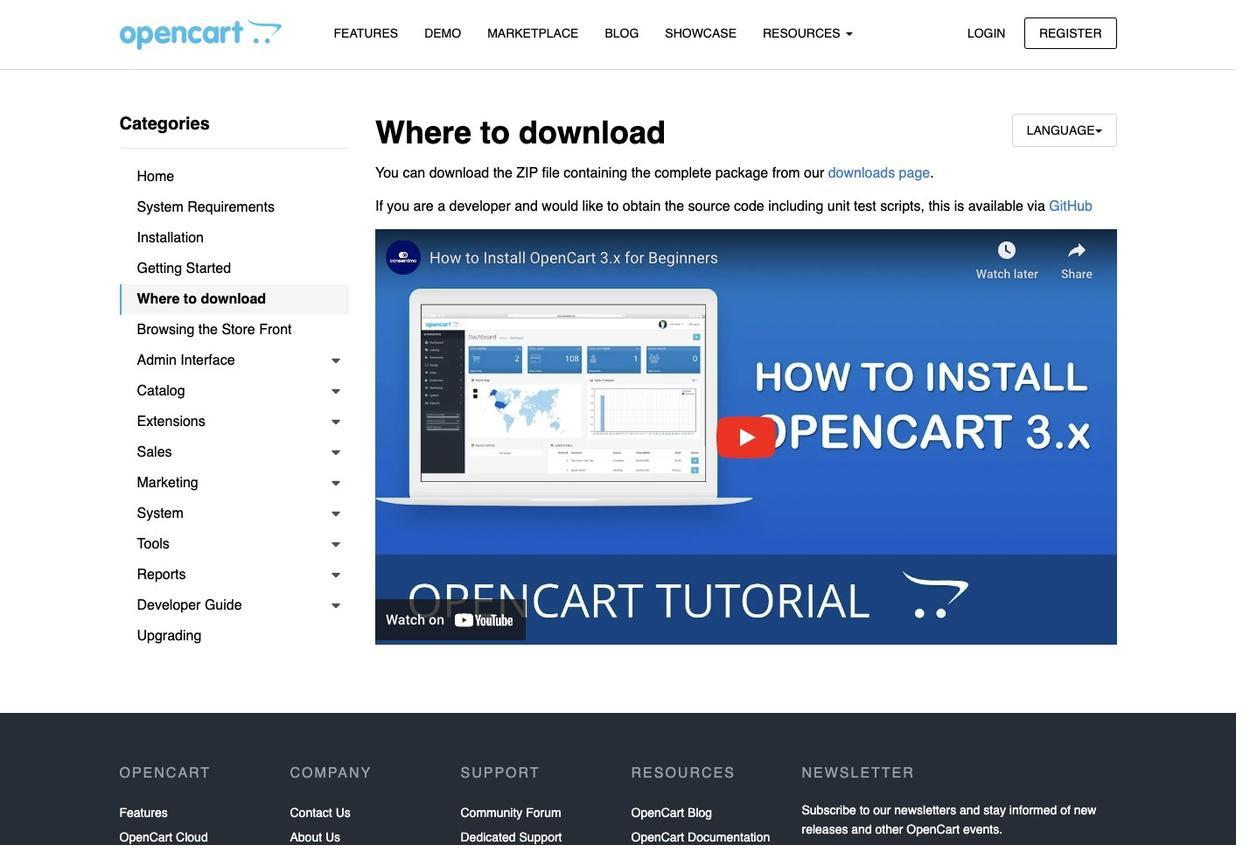 Task type: vqa. For each thing, say whether or not it's contained in the screenshot.


Task type: describe. For each thing, give the bounding box(es) containing it.
installation link
[[119, 223, 349, 254]]

catalog link
[[119, 376, 349, 407]]

if
[[375, 198, 383, 214]]

source
[[688, 198, 730, 214]]

available
[[968, 198, 1024, 214]]

blog link
[[592, 18, 652, 49]]

developer guide link
[[119, 591, 349, 621]]

front
[[259, 322, 292, 338]]

subscribe
[[802, 803, 857, 817]]

marketing
[[137, 475, 198, 491]]

the right obtain
[[665, 198, 684, 214]]

1 horizontal spatial where
[[375, 115, 472, 151]]

opencart for opencart cloud
[[119, 831, 173, 845]]

to up developer
[[480, 115, 510, 151]]

categories
[[119, 114, 210, 134]]

browsing the store front link
[[119, 315, 349, 346]]

0 horizontal spatial our
[[804, 165, 825, 181]]

admin interface link
[[119, 346, 349, 376]]

2 vertical spatial and
[[852, 823, 872, 837]]

getting started link
[[119, 254, 349, 284]]

this
[[929, 198, 951, 214]]

interface
[[181, 353, 235, 368]]

browsing the store front
[[137, 322, 292, 338]]

marketplace link
[[474, 18, 592, 49]]

via
[[1028, 198, 1046, 214]]

unit
[[828, 198, 850, 214]]

community
[[461, 806, 523, 820]]

login link
[[953, 17, 1021, 49]]

can
[[403, 165, 426, 181]]

scripts,
[[881, 198, 925, 214]]

us for about us
[[326, 831, 340, 845]]

including
[[768, 198, 824, 214]]

about us link
[[290, 825, 340, 845]]

features link for demo
[[321, 18, 411, 49]]

0 vertical spatial blog
[[605, 26, 639, 40]]

developer guide
[[137, 598, 242, 613]]

tools
[[137, 536, 170, 552]]

store
[[222, 322, 255, 338]]

a
[[438, 198, 445, 214]]

the up obtain
[[632, 165, 651, 181]]

us for contact us
[[336, 806, 351, 820]]

developer
[[449, 198, 511, 214]]

code
[[734, 198, 765, 214]]

the left zip
[[493, 165, 513, 181]]

documentation
[[688, 831, 770, 845]]

contact
[[290, 806, 332, 820]]

opencart - open source shopping cart solution image
[[119, 18, 281, 50]]

system requirements
[[137, 200, 275, 215]]

complete
[[655, 165, 712, 181]]

to inside the subscribe to our newsletters and stay informed of new releases and other opencart events.
[[860, 803, 870, 817]]

community forum link
[[461, 800, 561, 825]]

zip
[[517, 165, 538, 181]]

register link
[[1025, 17, 1117, 49]]

register
[[1040, 26, 1102, 40]]

guide
[[205, 598, 242, 613]]

subscribe to our newsletters and stay informed of new releases and other opencart events.
[[802, 803, 1097, 837]]

opencart cloud link
[[119, 825, 208, 845]]

0 vertical spatial support
[[461, 766, 540, 782]]

upgrading link
[[119, 621, 349, 652]]

obtain
[[623, 198, 661, 214]]

of
[[1061, 803, 1071, 817]]

other
[[876, 823, 904, 837]]

developer
[[137, 598, 201, 613]]

newsletter
[[802, 766, 915, 782]]

page
[[899, 165, 930, 181]]

opencart documentation
[[631, 831, 770, 845]]

contact us
[[290, 806, 351, 820]]

stay
[[984, 803, 1006, 817]]

sales
[[137, 445, 172, 460]]

to down getting started
[[184, 291, 197, 307]]

contact us link
[[290, 800, 351, 825]]

informed
[[1010, 803, 1057, 817]]

dedicated
[[461, 831, 516, 845]]

if you are a developer and would like to obtain the source code including unit test scripts, this is available via github
[[375, 198, 1093, 214]]

opencart blog
[[631, 806, 712, 820]]

opencart for opencart blog
[[631, 806, 685, 820]]

containing
[[564, 165, 628, 181]]

opencart cloud
[[119, 831, 208, 845]]

reports link
[[119, 560, 349, 591]]

where to download link
[[119, 284, 349, 315]]

like
[[582, 198, 603, 214]]

system for system
[[137, 506, 184, 522]]

upgrading
[[137, 628, 202, 644]]

reports
[[137, 567, 186, 583]]

requirements
[[188, 200, 275, 215]]

events.
[[963, 823, 1003, 837]]

company
[[290, 766, 372, 782]]



Task type: locate. For each thing, give the bounding box(es) containing it.
from
[[772, 165, 800, 181]]

where up can
[[375, 115, 472, 151]]

installation
[[137, 230, 204, 246]]

download up containing
[[519, 115, 666, 151]]

1 vertical spatial features
[[119, 806, 168, 820]]

features link left demo
[[321, 18, 411, 49]]

where to download
[[375, 115, 666, 151], [137, 291, 266, 307]]

downloads page link
[[828, 165, 930, 181]]

features
[[334, 26, 398, 40], [119, 806, 168, 820]]

sales link
[[119, 438, 349, 468]]

to right subscribe
[[860, 803, 870, 817]]

0 vertical spatial system
[[137, 200, 184, 215]]

1 vertical spatial resources
[[631, 766, 736, 782]]

features link
[[321, 18, 411, 49], [119, 800, 168, 825]]

1 horizontal spatial features
[[334, 26, 398, 40]]

0 vertical spatial our
[[804, 165, 825, 181]]

new
[[1074, 803, 1097, 817]]

extensions
[[137, 414, 205, 430]]

system inside system requirements link
[[137, 200, 184, 215]]

1 vertical spatial support
[[519, 831, 562, 845]]

browsing
[[137, 322, 195, 338]]

download down getting started link
[[201, 291, 266, 307]]

github
[[1049, 198, 1093, 214]]

our inside the subscribe to our newsletters and stay informed of new releases and other opencart events.
[[874, 803, 891, 817]]

1 horizontal spatial features link
[[321, 18, 411, 49]]

and
[[515, 198, 538, 214], [960, 803, 980, 817], [852, 823, 872, 837]]

1 horizontal spatial resources
[[763, 26, 844, 40]]

resources
[[763, 26, 844, 40], [631, 766, 736, 782]]

0 vertical spatial features link
[[321, 18, 411, 49]]

system requirements link
[[119, 193, 349, 223]]

1 vertical spatial our
[[874, 803, 891, 817]]

where to download down started
[[137, 291, 266, 307]]

1 horizontal spatial download
[[429, 165, 489, 181]]

test
[[854, 198, 877, 214]]

1 vertical spatial where
[[137, 291, 180, 307]]

where inside where to download link
[[137, 291, 180, 307]]

and up 'events.'
[[960, 803, 980, 817]]

showcase
[[665, 26, 737, 40]]

2 vertical spatial download
[[201, 291, 266, 307]]

0 horizontal spatial features link
[[119, 800, 168, 825]]

home link
[[119, 162, 349, 193]]

1 horizontal spatial our
[[874, 803, 891, 817]]

our right from
[[804, 165, 825, 181]]

github link
[[1049, 198, 1093, 214]]

2 system from the top
[[137, 506, 184, 522]]

where down getting
[[137, 291, 180, 307]]

1 horizontal spatial where to download
[[375, 115, 666, 151]]

0 vertical spatial download
[[519, 115, 666, 151]]

demo link
[[411, 18, 474, 49]]

opencart for opencart
[[119, 766, 211, 782]]

downloads
[[828, 165, 895, 181]]

catalog
[[137, 383, 185, 399]]

0 horizontal spatial features
[[119, 806, 168, 820]]

opencart left cloud
[[119, 831, 173, 845]]

opencart inside the subscribe to our newsletters and stay informed of new releases and other opencart events.
[[907, 823, 960, 837]]

tools link
[[119, 529, 349, 560]]

system up the 'tools'
[[137, 506, 184, 522]]

0 vertical spatial and
[[515, 198, 538, 214]]

opencart blog link
[[631, 800, 712, 825]]

support
[[461, 766, 540, 782], [519, 831, 562, 845]]

us right 'contact'
[[336, 806, 351, 820]]

you can download the zip file containing the complete package from our downloads page .
[[375, 165, 934, 181]]

1 vertical spatial us
[[326, 831, 340, 845]]

admin interface
[[137, 353, 235, 368]]

1 horizontal spatial blog
[[688, 806, 712, 820]]

where to download up zip
[[375, 115, 666, 151]]

home
[[137, 169, 174, 185]]

started
[[186, 261, 231, 277]]

0 horizontal spatial where
[[137, 291, 180, 307]]

and left other
[[852, 823, 872, 837]]

0 horizontal spatial download
[[201, 291, 266, 307]]

1 vertical spatial where to download
[[137, 291, 266, 307]]

0 horizontal spatial and
[[515, 198, 538, 214]]

the left store
[[198, 322, 218, 338]]

features up opencart cloud link
[[119, 806, 168, 820]]

download up the a on the top
[[429, 165, 489, 181]]

the
[[493, 165, 513, 181], [632, 165, 651, 181], [665, 198, 684, 214], [198, 322, 218, 338]]

getting
[[137, 261, 182, 277]]

system down home on the top left of page
[[137, 200, 184, 215]]

features for demo
[[334, 26, 398, 40]]

would
[[542, 198, 579, 214]]

1 horizontal spatial and
[[852, 823, 872, 837]]

0 vertical spatial us
[[336, 806, 351, 820]]

opencart up opencart documentation link
[[631, 806, 685, 820]]

1 system from the top
[[137, 200, 184, 215]]

newsletters
[[895, 803, 957, 817]]

1 vertical spatial blog
[[688, 806, 712, 820]]

opencart down opencart blog link
[[631, 831, 685, 845]]

marketing link
[[119, 468, 349, 499]]

1 vertical spatial features link
[[119, 800, 168, 825]]

are
[[414, 198, 434, 214]]

system
[[137, 200, 184, 215], [137, 506, 184, 522]]

showcase link
[[652, 18, 750, 49]]

0 vertical spatial features
[[334, 26, 398, 40]]

download
[[519, 115, 666, 151], [429, 165, 489, 181], [201, 291, 266, 307]]

to right the like
[[607, 198, 619, 214]]

opencart for opencart documentation
[[631, 831, 685, 845]]

is
[[954, 198, 965, 214]]

features left demo
[[334, 26, 398, 40]]

1 vertical spatial and
[[960, 803, 980, 817]]

support up community on the left of the page
[[461, 766, 540, 782]]

opencart down newsletters at the right bottom
[[907, 823, 960, 837]]

2 horizontal spatial and
[[960, 803, 980, 817]]

demo
[[425, 26, 461, 40]]

support down the forum
[[519, 831, 562, 845]]

0 horizontal spatial blog
[[605, 26, 639, 40]]

0 vertical spatial where
[[375, 115, 472, 151]]

and down zip
[[515, 198, 538, 214]]

system for system requirements
[[137, 200, 184, 215]]

opencart up opencart cloud link
[[119, 766, 211, 782]]

releases
[[802, 823, 848, 837]]

community forum
[[461, 806, 561, 820]]

features link up opencart cloud
[[119, 800, 168, 825]]

0 horizontal spatial resources
[[631, 766, 736, 782]]

us
[[336, 806, 351, 820], [326, 831, 340, 845]]

language
[[1027, 123, 1095, 137]]

opencart documentation link
[[631, 825, 770, 845]]

0 horizontal spatial where to download
[[137, 291, 266, 307]]

blog up opencart documentation link
[[688, 806, 712, 820]]

package
[[716, 165, 769, 181]]

getting started
[[137, 261, 231, 277]]

features link for opencart cloud
[[119, 800, 168, 825]]

2 horizontal spatial download
[[519, 115, 666, 151]]

you
[[375, 165, 399, 181]]

our up other
[[874, 803, 891, 817]]

to
[[480, 115, 510, 151], [607, 198, 619, 214], [184, 291, 197, 307], [860, 803, 870, 817]]

file
[[542, 165, 560, 181]]

about us
[[290, 831, 340, 845]]

1 vertical spatial system
[[137, 506, 184, 522]]

opencart
[[119, 766, 211, 782], [631, 806, 685, 820], [907, 823, 960, 837], [119, 831, 173, 845], [631, 831, 685, 845]]

1 vertical spatial download
[[429, 165, 489, 181]]

us right about
[[326, 831, 340, 845]]

about
[[290, 831, 322, 845]]

dedicated support link
[[461, 825, 562, 845]]

system link
[[119, 499, 349, 529]]

0 vertical spatial where to download
[[375, 115, 666, 151]]

0 vertical spatial resources
[[763, 26, 844, 40]]

admin
[[137, 353, 177, 368]]

system inside "system" link
[[137, 506, 184, 522]]

blog left the showcase
[[605, 26, 639, 40]]

language button
[[1012, 114, 1117, 147]]

resources link
[[750, 18, 866, 49]]

.
[[930, 165, 934, 181]]

features for opencart cloud
[[119, 806, 168, 820]]

forum
[[526, 806, 561, 820]]

you
[[387, 198, 410, 214]]



